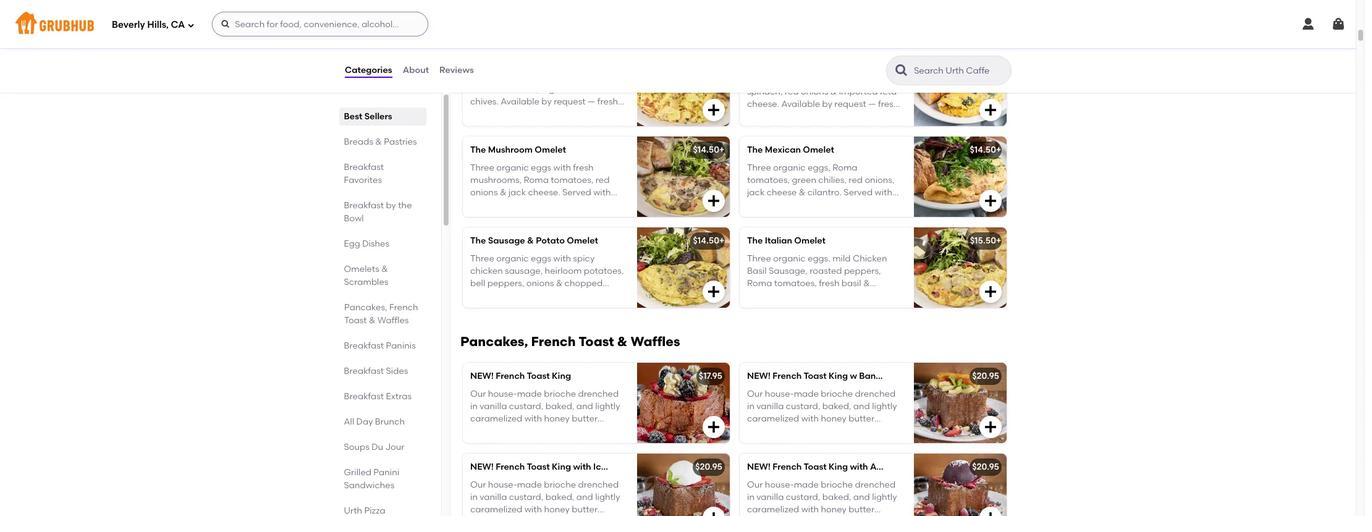 Task type: describe. For each thing, give the bounding box(es) containing it.
breakfast sides tab
[[344, 365, 422, 378]]

categories
[[345, 65, 392, 75]]

seller
[[772, 42, 792, 50]]

omelet for the mushroom omelet
[[535, 145, 566, 155]]

breakfast for breakfast extras
[[344, 391, 384, 402]]

the for the mushroom omelet
[[470, 145, 486, 155]]

the salmon scramble image
[[637, 46, 730, 126]]

$14.50 + for the mexican omelet
[[970, 145, 1001, 155]]

walnuts
[[908, 371, 942, 382]]

svg image for the mushroom omelet
[[706, 194, 721, 208]]

grown for &
[[820, 112, 846, 122]]

svg image for new! french toast king with acai sorbet
[[983, 511, 998, 516]]

the mushroom omelet
[[470, 145, 566, 155]]

extras
[[386, 391, 412, 402]]

best sellers tab
[[344, 110, 422, 123]]

omelet up 'sautéed'
[[832, 56, 863, 67]]

with inside three organic eggs with our natural smoked salmon, organic tomatoes & chives. available by request — fresh bread & a locally grown mixed greens salad.
[[554, 71, 571, 82]]

breakfast paninis
[[344, 341, 416, 351]]

beverly hills, ca
[[112, 19, 185, 30]]

about button
[[402, 48, 430, 93]]

svg image for the sausage & potato omelet
[[706, 284, 721, 299]]

three for three organic eggs with our natural smoked salmon, organic tomatoes & chives. available by request — fresh bread & a locally grown mixed greens salad.
[[470, 71, 494, 82]]

$20.95 for new! french toast king with ice cream
[[695, 462, 722, 472]]

svg image inside "main navigation" navigation
[[221, 19, 231, 29]]

new! french toast king image
[[637, 363, 730, 443]]

fresh for &
[[598, 97, 618, 107]]

sausage
[[488, 236, 525, 246]]

1 vertical spatial waffles
[[631, 334, 680, 349]]

breakfast paninis tab
[[344, 339, 422, 352]]

french for new! french toast king
[[496, 371, 525, 382]]

by for organic
[[542, 97, 552, 107]]

the italian omelet
[[747, 236, 826, 246]]

red
[[785, 86, 799, 97]]

— for imported
[[868, 99, 876, 110]]

+ for the mushroom omelet
[[719, 145, 725, 155]]

— for tomatoes
[[588, 97, 595, 107]]

breakfast favorites
[[344, 162, 384, 185]]

sorbet
[[892, 462, 920, 472]]

search icon image
[[894, 63, 909, 78]]

new! for new! french toast king w bananas & walnuts
[[747, 371, 771, 382]]

the spinach & feta omelet
[[747, 56, 863, 67]]

all
[[344, 417, 355, 427]]

hills,
[[147, 19, 169, 30]]

toast for new! french toast king
[[527, 371, 550, 382]]

panini
[[374, 467, 400, 478]]

new! french toast king with ice cream
[[470, 462, 638, 472]]

omelet for the italian omelet
[[794, 236, 826, 246]]

omelet right potato
[[567, 236, 598, 246]]

soups
[[344, 442, 370, 452]]

+ for the italian omelet
[[996, 236, 1001, 246]]

new! french toast king w bananas & walnuts
[[747, 371, 942, 382]]

a for chives.
[[506, 109, 512, 120]]

pastries
[[384, 137, 417, 147]]

grilled
[[344, 467, 372, 478]]

sautéed
[[850, 74, 884, 84]]

breakfast for breakfast by the bowl
[[344, 200, 384, 211]]

king for new! french toast king
[[552, 371, 571, 382]]

best for best seller
[[755, 42, 770, 50]]

three organic eggs with our natural smoked salmon, organic tomatoes & chives. available by request — fresh bread & a locally grown mixed greens salad.
[[470, 71, 624, 132]]

salmon
[[488, 54, 520, 64]]

breakfast for breakfast favorites
[[344, 162, 384, 172]]

soups du jour
[[344, 442, 405, 452]]

bowl
[[344, 213, 364, 224]]

salad. for cheese.
[[778, 124, 803, 135]]

spinach,
[[747, 86, 783, 97]]

scrambles
[[344, 277, 389, 287]]

day
[[357, 417, 373, 427]]

breakfast by the bowl tab
[[344, 199, 422, 225]]

cheese.
[[747, 99, 779, 110]]

the for the spinach & feta omelet
[[747, 56, 763, 67]]

eggs for salmon,
[[531, 71, 551, 82]]

fresh for feta
[[878, 99, 899, 110]]

breads & pastries
[[344, 137, 417, 147]]

our
[[573, 71, 587, 82]]

a for cheese.
[[783, 112, 789, 122]]

the mexican omelet
[[747, 145, 834, 155]]

mexican
[[765, 145, 801, 155]]

italian
[[765, 236, 792, 246]]

$15.50 for the italian omelet
[[970, 236, 996, 246]]

jour
[[386, 442, 405, 452]]

w
[[850, 371, 857, 382]]

reviews
[[439, 65, 474, 75]]

breakfast for breakfast sides
[[344, 366, 384, 376]]

dishes
[[363, 239, 390, 249]]

breakfast favorites tab
[[344, 161, 422, 187]]

mushroom
[[488, 145, 533, 155]]

salmon,
[[505, 84, 538, 94]]

feta
[[811, 56, 830, 67]]

$14.50 + for the mushroom omelet
[[693, 145, 725, 155]]

omelet for the mexican omelet
[[803, 145, 834, 155]]

the for the sausage & potato omelet
[[470, 236, 486, 246]]

new! for new! french toast king
[[470, 371, 494, 382]]

with left "acai"
[[850, 462, 868, 472]]

$14.50 for the mexican omelet
[[970, 145, 996, 155]]

the for the salmon scramble
[[470, 54, 486, 64]]

the italian omelet image
[[914, 228, 1007, 308]]

request for imported
[[835, 99, 866, 110]]

best seller
[[755, 42, 792, 50]]

scramble
[[522, 54, 563, 64]]

$20.95 for new! french toast king with acai sorbet
[[972, 462, 999, 472]]

about
[[403, 65, 429, 75]]

mixed for imported
[[848, 112, 874, 122]]

breakfast by the bowl
[[344, 200, 412, 224]]

omelets & scrambles
[[344, 264, 389, 287]]

available for onions
[[782, 99, 820, 110]]

svg image for the salmon scramble
[[706, 103, 721, 118]]

sellers
[[365, 111, 393, 122]]

+ for the salmon scramble
[[719, 54, 725, 64]]

beverly
[[112, 19, 145, 30]]

greens for three organic eggs with sautéed spinach, red onions & imported feta cheese. available by request — fresh bread & a locally grown mixed greens salad.
[[747, 124, 776, 135]]

three organic eggs with sautéed spinach, red onions & imported feta cheese. available by request — fresh bread & a locally grown mixed greens salad.
[[747, 74, 899, 135]]

svg image for new! french toast king
[[706, 420, 721, 435]]

organic for red
[[773, 74, 806, 84]]

new! french toast king with acai sorbet
[[747, 462, 920, 472]]

request for tomatoes
[[554, 97, 586, 107]]

bread for cheese.
[[747, 112, 773, 122]]

eggs for onions
[[808, 74, 828, 84]]

new! french toast king with ice cream image
[[637, 454, 730, 516]]

tomatoes
[[575, 84, 615, 94]]



Task type: vqa. For each thing, say whether or not it's contained in the screenshot.
THE NEW! FRENCH TOAST KING WITH ICE CREAM
yes



Task type: locate. For each thing, give the bounding box(es) containing it.
main navigation navigation
[[0, 0, 1356, 48]]

eggs inside three organic eggs with our natural smoked salmon, organic tomatoes & chives. available by request — fresh bread & a locally grown mixed greens salad.
[[531, 71, 551, 82]]

natural
[[589, 71, 619, 82]]

— down tomatoes
[[588, 97, 595, 107]]

1 horizontal spatial bread
[[747, 112, 773, 122]]

categories button
[[344, 48, 393, 93]]

breakfast up "day"
[[344, 391, 384, 402]]

mixed down imported
[[848, 112, 874, 122]]

three inside three organic eggs with our natural smoked salmon, organic tomatoes & chives. available by request — fresh bread & a locally grown mixed greens salad.
[[470, 71, 494, 82]]

ca
[[171, 19, 185, 30]]

chives.
[[470, 97, 499, 107]]

0 vertical spatial best
[[755, 42, 770, 50]]

0 horizontal spatial bread
[[470, 109, 496, 120]]

salad.
[[501, 122, 526, 132], [778, 124, 803, 135]]

0 horizontal spatial $15.50
[[693, 54, 719, 64]]

0 horizontal spatial waffles
[[378, 315, 409, 326]]

organic
[[496, 71, 529, 82], [773, 74, 806, 84], [541, 84, 573, 94]]

three for three organic eggs with sautéed spinach, red onions & imported feta cheese. available by request — fresh bread & a locally grown mixed greens salad.
[[747, 74, 771, 84]]

pancakes, down the scrambles
[[344, 302, 387, 313]]

0 horizontal spatial a
[[506, 109, 512, 120]]

request down imported
[[835, 99, 866, 110]]

breads
[[344, 137, 374, 147]]

toast for new! french toast king w bananas & walnuts
[[804, 371, 827, 382]]

pancakes,
[[344, 302, 387, 313], [460, 334, 528, 349]]

2 horizontal spatial by
[[822, 99, 833, 110]]

mixed inside three organic eggs with our natural smoked salmon, organic tomatoes & chives. available by request — fresh bread & a locally grown mixed greens salad.
[[572, 109, 597, 120]]

grown down onions
[[820, 112, 846, 122]]

salad. inside three organic eggs with our natural smoked salmon, organic tomatoes & chives. available by request — fresh bread & a locally grown mixed greens salad.
[[501, 122, 526, 132]]

organic up salmon,
[[496, 71, 529, 82]]

bread down chives.
[[470, 109, 496, 120]]

mixed for tomatoes
[[572, 109, 597, 120]]

mixed down tomatoes
[[572, 109, 597, 120]]

cream
[[608, 462, 638, 472]]

$15.50 + for the salmon scramble
[[693, 54, 725, 64]]

toast for new! french toast king with ice cream
[[527, 462, 550, 472]]

the
[[470, 54, 486, 64], [747, 56, 763, 67], [470, 145, 486, 155], [747, 145, 763, 155], [470, 236, 486, 246], [747, 236, 763, 246]]

1 horizontal spatial mixed
[[848, 112, 874, 122]]

bananas
[[859, 371, 897, 382]]

new! french toast king with acai sorbet image
[[914, 454, 1007, 516]]

best sellers
[[344, 111, 393, 122]]

french
[[389, 302, 418, 313], [531, 334, 576, 349], [496, 371, 525, 382], [773, 371, 802, 382], [496, 462, 525, 472], [773, 462, 802, 472]]

breakfast up "breakfast extras"
[[344, 366, 384, 376]]

breakfast extras tab
[[344, 390, 422, 403]]

organic down scramble
[[541, 84, 573, 94]]

pancakes, french toast & waffles up new! french toast king
[[460, 334, 680, 349]]

1 horizontal spatial —
[[868, 99, 876, 110]]

the down best seller
[[747, 56, 763, 67]]

pancakes, inside pancakes, french toast & waffles
[[344, 302, 387, 313]]

a inside "three organic eggs with sautéed spinach, red onions & imported feta cheese. available by request — fresh bread & a locally grown mixed greens salad."
[[783, 112, 789, 122]]

$14.50 + for the sausage & potato omelet
[[693, 236, 725, 246]]

bread inside three organic eggs with our natural smoked salmon, organic tomatoes & chives. available by request — fresh bread & a locally grown mixed greens salad.
[[470, 109, 496, 120]]

organic for smoked
[[496, 71, 529, 82]]

tab
[[344, 504, 422, 516]]

breakfast sides
[[344, 366, 408, 376]]

by inside three organic eggs with our natural smoked salmon, organic tomatoes & chives. available by request — fresh bread & a locally grown mixed greens salad.
[[542, 97, 552, 107]]

the sausage & potato omelet
[[470, 236, 598, 246]]

available inside three organic eggs with our natural smoked salmon, organic tomatoes & chives. available by request — fresh bread & a locally grown mixed greens salad.
[[501, 97, 540, 107]]

french for new! french toast king with ice cream
[[496, 462, 525, 472]]

the mexican omelet image
[[914, 137, 1007, 217]]

the left sausage
[[470, 236, 486, 246]]

available for salmon,
[[501, 97, 540, 107]]

request inside three organic eggs with our natural smoked salmon, organic tomatoes & chives. available by request — fresh bread & a locally grown mixed greens salad.
[[554, 97, 586, 107]]

the spinach & feta omelet image
[[914, 46, 1007, 126]]

reviews button
[[439, 48, 475, 93]]

toast for new! french toast king with acai sorbet
[[804, 462, 827, 472]]

feta
[[880, 86, 897, 97]]

$15.50 for the salmon scramble
[[693, 54, 719, 64]]

Search Urth Caffe search field
[[913, 65, 1007, 77]]

the for the italian omelet
[[747, 236, 763, 246]]

by down scramble
[[542, 97, 552, 107]]

Search for food, convenience, alcohol... search field
[[212, 12, 428, 36]]

by down onions
[[822, 99, 833, 110]]

svg image for new! french toast king w bananas & walnuts
[[983, 420, 998, 435]]

king for new! french toast king w bananas & walnuts
[[829, 371, 848, 382]]

0 horizontal spatial organic
[[496, 71, 529, 82]]

fresh down tomatoes
[[598, 97, 618, 107]]

breakfast inside breakfast extras "tab"
[[344, 391, 384, 402]]

omelets & scrambles tab
[[344, 263, 422, 289]]

salad. up the mexican omelet
[[778, 124, 803, 135]]

eggs
[[531, 71, 551, 82], [808, 74, 828, 84]]

greens
[[470, 122, 499, 132], [747, 124, 776, 135]]

pancakes, french toast & waffles tab
[[344, 301, 422, 327]]

the sausage & potato omelet image
[[637, 228, 730, 308]]

1 vertical spatial best
[[344, 111, 363, 122]]

eggs up onions
[[808, 74, 828, 84]]

locally down onions
[[791, 112, 818, 122]]

0 horizontal spatial best
[[344, 111, 363, 122]]

greens down chives.
[[470, 122, 499, 132]]

three inside "three organic eggs with sautéed spinach, red onions & imported feta cheese. available by request — fresh bread & a locally grown mixed greens salad."
[[747, 74, 771, 84]]

pancakes, french toast & waffles up breakfast paninis
[[344, 302, 418, 326]]

1 horizontal spatial $15.50
[[970, 236, 996, 246]]

grilled panini sandwiches tab
[[344, 466, 422, 492]]

+ for the sausage & potato omelet
[[719, 236, 725, 246]]

$20.95
[[972, 371, 999, 382], [695, 462, 722, 472], [972, 462, 999, 472]]

best
[[755, 42, 770, 50], [344, 111, 363, 122]]

omelet right mushroom
[[535, 145, 566, 155]]

king for new! french toast king with acai sorbet
[[829, 462, 848, 472]]

1 horizontal spatial waffles
[[631, 334, 680, 349]]

sides
[[386, 366, 408, 376]]

0 horizontal spatial by
[[386, 200, 396, 211]]

organic up red
[[773, 74, 806, 84]]

by inside "three organic eggs with sautéed spinach, red onions & imported feta cheese. available by request — fresh bread & a locally grown mixed greens salad."
[[822, 99, 833, 110]]

three up smoked on the top left
[[470, 71, 494, 82]]

breakfast inside 'breakfast by the bowl'
[[344, 200, 384, 211]]

1 horizontal spatial pancakes, french toast & waffles
[[460, 334, 680, 349]]

new! french toast king w bananas & walnuts image
[[914, 363, 1007, 443]]

breakfast
[[344, 162, 384, 172], [344, 200, 384, 211], [344, 341, 384, 351], [344, 366, 384, 376], [344, 391, 384, 402]]

& inside omelets & scrambles
[[382, 264, 388, 274]]

the for the mexican omelet
[[747, 145, 763, 155]]

by
[[542, 97, 552, 107], [822, 99, 833, 110], [386, 200, 396, 211]]

fresh inside "three organic eggs with sautéed spinach, red onions & imported feta cheese. available by request — fresh bread & a locally grown mixed greens salad."
[[878, 99, 899, 110]]

three
[[470, 71, 494, 82], [747, 74, 771, 84]]

best left 'seller'
[[755, 42, 770, 50]]

locally inside three organic eggs with our natural smoked salmon, organic tomatoes & chives. available by request — fresh bread & a locally grown mixed greens salad.
[[514, 109, 541, 120]]

available inside "three organic eggs with sautéed spinach, red onions & imported feta cheese. available by request — fresh bread & a locally grown mixed greens salad."
[[782, 99, 820, 110]]

omelet right italian
[[794, 236, 826, 246]]

pancakes, french toast & waffles
[[344, 302, 418, 326], [460, 334, 680, 349]]

0 horizontal spatial mixed
[[572, 109, 597, 120]]

0 horizontal spatial three
[[470, 71, 494, 82]]

new! for new! french toast king with ice cream
[[470, 462, 494, 472]]

bread for chives.
[[470, 109, 496, 120]]

imported
[[839, 86, 878, 97]]

king for new! french toast king with ice cream
[[552, 462, 571, 472]]

locally
[[514, 109, 541, 120], [791, 112, 818, 122]]

grilled panini sandwiches
[[344, 467, 400, 491]]

locally down salmon,
[[514, 109, 541, 120]]

fresh inside three organic eggs with our natural smoked salmon, organic tomatoes & chives. available by request — fresh bread & a locally grown mixed greens salad.
[[598, 97, 618, 107]]

bread down 'cheese.'
[[747, 112, 773, 122]]

request down our
[[554, 97, 586, 107]]

grown
[[543, 109, 569, 120], [820, 112, 846, 122]]

french inside pancakes, french toast & waffles
[[389, 302, 418, 313]]

omelet right mexican
[[803, 145, 834, 155]]

king
[[552, 371, 571, 382], [829, 371, 848, 382], [552, 462, 571, 472], [829, 462, 848, 472]]

the up reviews
[[470, 54, 486, 64]]

& inside pancakes, french toast & waffles
[[369, 315, 375, 326]]

$15.50 +
[[693, 54, 725, 64], [970, 236, 1001, 246]]

locally for onions
[[791, 112, 818, 122]]

egg dishes tab
[[344, 237, 422, 250]]

1 vertical spatial pancakes,
[[460, 334, 528, 349]]

mixed
[[572, 109, 597, 120], [848, 112, 874, 122]]

the left mushroom
[[470, 145, 486, 155]]

grown up 'the mushroom omelet'
[[543, 109, 569, 120]]

1 horizontal spatial pancakes,
[[460, 334, 528, 349]]

5 breakfast from the top
[[344, 391, 384, 402]]

breakfast up bowl on the left
[[344, 200, 384, 211]]

ice
[[593, 462, 606, 472]]

0 horizontal spatial greens
[[470, 122, 499, 132]]

0 horizontal spatial available
[[501, 97, 540, 107]]

locally for salmon,
[[514, 109, 541, 120]]

1 horizontal spatial salad.
[[778, 124, 803, 135]]

smoked
[[470, 84, 503, 94]]

with left ice
[[573, 462, 591, 472]]

1 horizontal spatial organic
[[541, 84, 573, 94]]

greens inside three organic eggs with our natural smoked salmon, organic tomatoes & chives. available by request — fresh bread & a locally grown mixed greens salad.
[[470, 122, 499, 132]]

all day brunch
[[344, 417, 405, 427]]

new! french toast king
[[470, 371, 571, 382]]

1 horizontal spatial by
[[542, 97, 552, 107]]

breakfast up breakfast sides
[[344, 341, 384, 351]]

a
[[506, 109, 512, 120], [783, 112, 789, 122]]

0 horizontal spatial salad.
[[501, 122, 526, 132]]

breakfast extras
[[344, 391, 412, 402]]

+ for the mexican omelet
[[996, 145, 1001, 155]]

omelet
[[832, 56, 863, 67], [535, 145, 566, 155], [803, 145, 834, 155], [567, 236, 598, 246], [794, 236, 826, 246]]

$17.95
[[699, 371, 722, 382]]

breakfast up favorites
[[344, 162, 384, 172]]

1 horizontal spatial greens
[[747, 124, 776, 135]]

egg
[[344, 239, 361, 249]]

0 horizontal spatial eggs
[[531, 71, 551, 82]]

0 horizontal spatial pancakes, french toast & waffles
[[344, 302, 418, 326]]

available down salmon,
[[501, 97, 540, 107]]

$14.50 for the mushroom omelet
[[693, 145, 719, 155]]

1 horizontal spatial best
[[755, 42, 770, 50]]

omelets
[[344, 264, 380, 274]]

brunch
[[375, 417, 405, 427]]

waffles
[[378, 315, 409, 326], [631, 334, 680, 349]]

the mushroom omelet image
[[637, 137, 730, 217]]

$15.50
[[693, 54, 719, 64], [970, 236, 996, 246]]

grown inside "three organic eggs with sautéed spinach, red onions & imported feta cheese. available by request — fresh bread & a locally grown mixed greens salad."
[[820, 112, 846, 122]]

waffles inside pancakes, french toast & waffles
[[378, 315, 409, 326]]

pancakes, up new! french toast king
[[460, 334, 528, 349]]

available down red
[[782, 99, 820, 110]]

a down red
[[783, 112, 789, 122]]

$14.50 +
[[970, 54, 1001, 64], [693, 145, 725, 155], [970, 145, 1001, 155], [693, 236, 725, 246]]

best for best sellers
[[344, 111, 363, 122]]

soups du jour tab
[[344, 441, 422, 454]]

acai
[[870, 462, 890, 472]]

mixed inside "three organic eggs with sautéed spinach, red onions & imported feta cheese. available by request — fresh bread & a locally grown mixed greens salad."
[[848, 112, 874, 122]]

0 horizontal spatial —
[[588, 97, 595, 107]]

egg dishes
[[344, 239, 390, 249]]

1 horizontal spatial fresh
[[878, 99, 899, 110]]

1 horizontal spatial $15.50 +
[[970, 236, 1001, 246]]

du
[[372, 442, 384, 452]]

onions
[[801, 86, 828, 97]]

salad. for chives.
[[501, 122, 526, 132]]

fresh down feta
[[878, 99, 899, 110]]

pancakes, french toast & waffles inside tab
[[344, 302, 418, 326]]

a down salmon,
[[506, 109, 512, 120]]

greens inside "three organic eggs with sautéed spinach, red onions & imported feta cheese. available by request — fresh bread & a locally grown mixed greens salad."
[[747, 124, 776, 135]]

0 horizontal spatial grown
[[543, 109, 569, 120]]

4 breakfast from the top
[[344, 366, 384, 376]]

eggs inside "three organic eggs with sautéed spinach, red onions & imported feta cheese. available by request — fresh bread & a locally grown mixed greens salad."
[[808, 74, 828, 84]]

1 vertical spatial pancakes, french toast & waffles
[[460, 334, 680, 349]]

1 horizontal spatial request
[[835, 99, 866, 110]]

sandwiches
[[344, 480, 395, 491]]

breakfast for breakfast paninis
[[344, 341, 384, 351]]

with left our
[[554, 71, 571, 82]]

0 vertical spatial $15.50 +
[[693, 54, 725, 64]]

a inside three organic eggs with our natural smoked salmon, organic tomatoes & chives. available by request — fresh bread & a locally grown mixed greens salad.
[[506, 109, 512, 120]]

paninis
[[386, 341, 416, 351]]

— inside "three organic eggs with sautéed spinach, red onions & imported feta cheese. available by request — fresh bread & a locally grown mixed greens salad."
[[868, 99, 876, 110]]

toast inside pancakes, french toast & waffles
[[344, 315, 367, 326]]

fresh
[[598, 97, 618, 107], [878, 99, 899, 110]]

0 vertical spatial pancakes,
[[344, 302, 387, 313]]

0 horizontal spatial fresh
[[598, 97, 618, 107]]

grown inside three organic eggs with our natural smoked salmon, organic tomatoes & chives. available by request — fresh bread & a locally grown mixed greens salad.
[[543, 109, 569, 120]]

french for new! french toast king with acai sorbet
[[773, 462, 802, 472]]

— inside three organic eggs with our natural smoked salmon, organic tomatoes & chives. available by request — fresh bread & a locally grown mixed greens salad.
[[588, 97, 595, 107]]

0 vertical spatial $15.50
[[693, 54, 719, 64]]

1 horizontal spatial eggs
[[808, 74, 828, 84]]

salad. inside "three organic eggs with sautéed spinach, red onions & imported feta cheese. available by request — fresh bread & a locally grown mixed greens salad."
[[778, 124, 803, 135]]

1 horizontal spatial grown
[[820, 112, 846, 122]]

new! for new! french toast king with acai sorbet
[[747, 462, 771, 472]]

breakfast inside "breakfast sides" 'tab'
[[344, 366, 384, 376]]

$15.50 + for the italian omelet
[[970, 236, 1001, 246]]

best inside tab
[[344, 111, 363, 122]]

breakfast inside breakfast paninis tab
[[344, 341, 384, 351]]

spinach
[[765, 56, 800, 67]]

bread
[[470, 109, 496, 120], [747, 112, 773, 122]]

organic inside "three organic eggs with sautéed spinach, red onions & imported feta cheese. available by request — fresh bread & a locally grown mixed greens salad."
[[773, 74, 806, 84]]

three up spinach,
[[747, 74, 771, 84]]

1 horizontal spatial three
[[747, 74, 771, 84]]

the salmon scramble
[[470, 54, 563, 64]]

bread inside "three organic eggs with sautéed spinach, red onions & imported feta cheese. available by request — fresh bread & a locally grown mixed greens salad."
[[747, 112, 773, 122]]

the
[[399, 200, 412, 211]]

eggs down scramble
[[531, 71, 551, 82]]

request inside "three organic eggs with sautéed spinach, red onions & imported feta cheese. available by request — fresh bread & a locally grown mixed greens salad."
[[835, 99, 866, 110]]

—
[[588, 97, 595, 107], [868, 99, 876, 110]]

grown for organic
[[543, 109, 569, 120]]

by for &
[[822, 99, 833, 110]]

locally inside "three organic eggs with sautéed spinach, red onions & imported feta cheese. available by request — fresh bread & a locally grown mixed greens salad."
[[791, 112, 818, 122]]

the left italian
[[747, 236, 763, 246]]

request
[[554, 97, 586, 107], [835, 99, 866, 110]]

best left sellers
[[344, 111, 363, 122]]

breads & pastries tab
[[344, 135, 422, 148]]

greens for three organic eggs with our natural smoked salmon, organic tomatoes & chives. available by request — fresh bread & a locally grown mixed greens salad.
[[470, 122, 499, 132]]

1 horizontal spatial a
[[783, 112, 789, 122]]

with up imported
[[830, 74, 848, 84]]

0 horizontal spatial $15.50 +
[[693, 54, 725, 64]]

with inside "three organic eggs with sautéed spinach, red onions & imported feta cheese. available by request — fresh bread & a locally grown mixed greens salad."
[[830, 74, 848, 84]]

1 breakfast from the top
[[344, 162, 384, 172]]

0 horizontal spatial pancakes,
[[344, 302, 387, 313]]

french for new! french toast king w bananas & walnuts
[[773, 371, 802, 382]]

new!
[[470, 371, 494, 382], [747, 371, 771, 382], [470, 462, 494, 472], [747, 462, 771, 472]]

svg image
[[221, 19, 231, 29], [706, 103, 721, 118], [706, 194, 721, 208], [706, 284, 721, 299], [706, 420, 721, 435], [983, 420, 998, 435], [983, 511, 998, 516]]

with
[[554, 71, 571, 82], [830, 74, 848, 84], [573, 462, 591, 472], [850, 462, 868, 472]]

the left mexican
[[747, 145, 763, 155]]

1 horizontal spatial available
[[782, 99, 820, 110]]

0 vertical spatial pancakes, french toast & waffles
[[344, 302, 418, 326]]

breakfast inside breakfast favorites tab
[[344, 162, 384, 172]]

salad. up mushroom
[[501, 122, 526, 132]]

$14.50 for the sausage & potato omelet
[[693, 236, 719, 246]]

potato
[[536, 236, 565, 246]]

0 horizontal spatial locally
[[514, 109, 541, 120]]

greens down 'cheese.'
[[747, 124, 776, 135]]

1 horizontal spatial locally
[[791, 112, 818, 122]]

0 horizontal spatial request
[[554, 97, 586, 107]]

3 breakfast from the top
[[344, 341, 384, 351]]

favorites
[[344, 175, 382, 185]]

by inside 'breakfast by the bowl'
[[386, 200, 396, 211]]

$20.95 for new! french toast king w bananas & walnuts
[[972, 371, 999, 382]]

all day brunch tab
[[344, 415, 422, 428]]

2 horizontal spatial organic
[[773, 74, 806, 84]]

— down imported
[[868, 99, 876, 110]]

1 vertical spatial $15.50 +
[[970, 236, 1001, 246]]

svg image
[[1301, 17, 1316, 32], [1331, 17, 1346, 32], [187, 21, 195, 29], [983, 103, 998, 118], [983, 194, 998, 208], [983, 284, 998, 299], [706, 511, 721, 516]]

available
[[501, 97, 540, 107], [782, 99, 820, 110]]

0 vertical spatial waffles
[[378, 315, 409, 326]]

1 vertical spatial $15.50
[[970, 236, 996, 246]]

by left "the"
[[386, 200, 396, 211]]

2 breakfast from the top
[[344, 200, 384, 211]]



